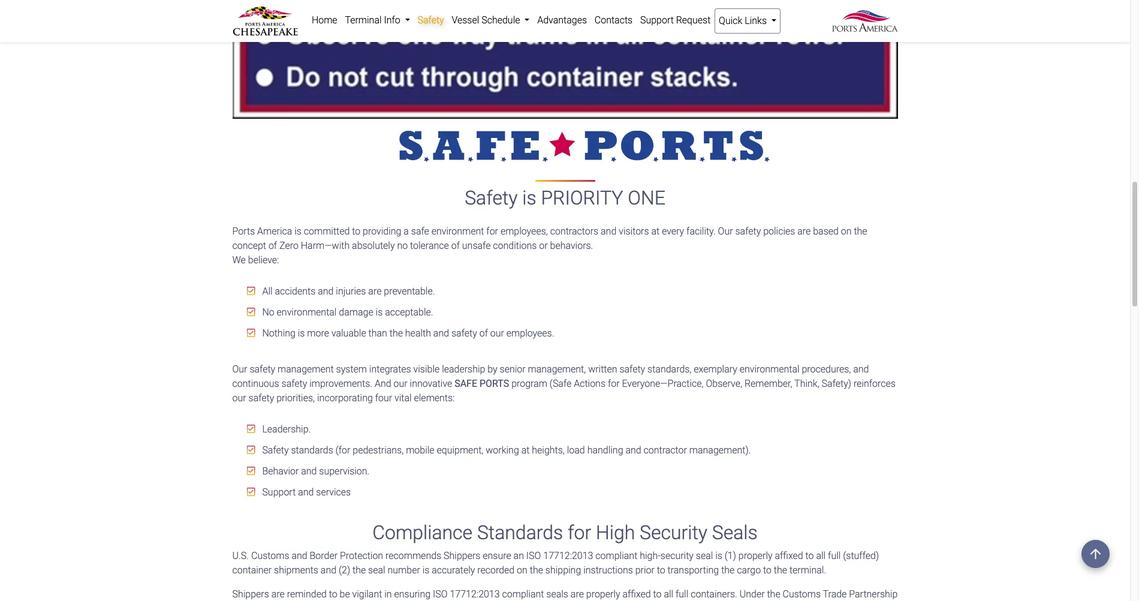 Task type: vqa. For each thing, say whether or not it's contained in the screenshot.
the right compliant
yes



Task type: describe. For each thing, give the bounding box(es) containing it.
we
[[232, 254, 246, 266]]

vessel schedule link
[[448, 8, 534, 32]]

check square image for nothing is more valuable than the health and safety of our employees.
[[247, 328, 255, 338]]

otr driver terminal rules image
[[232, 0, 898, 119]]

partnership
[[850, 589, 898, 600]]

2 vertical spatial for
[[568, 521, 592, 544]]

standards
[[291, 444, 333, 456]]

support and services
[[260, 486, 351, 498]]

behavior and supervision.
[[260, 465, 370, 477]]

one
[[628, 187, 666, 210]]

the left the terminal.
[[774, 565, 788, 576]]

0 horizontal spatial environmental
[[277, 306, 337, 318]]

leadership.
[[260, 423, 311, 435]]

to inside ports america is committed to providing a safe environment for employees, contractors and visitors at every facility. our safety policies are based on the concept         of zero harm—with absolutely no tolerance of unsafe conditions or behaviors. we believe:
[[352, 225, 361, 237]]

shippers inside shippers are reminded to be vigilant in ensuring iso 17712:2013 compliant seals are properly affixed to all full containers.  under the customs trade partnership
[[232, 589, 269, 600]]

safety up leadership
[[452, 327, 477, 339]]

the inside shippers are reminded to be vigilant in ensuring iso 17712:2013 compliant seals are properly affixed to all full containers.  under the customs trade partnership
[[768, 589, 781, 600]]

more
[[307, 327, 329, 339]]

integrates
[[369, 363, 411, 375]]

u.s.
[[232, 550, 249, 562]]

check square image for support and services
[[247, 487, 255, 497]]

everyone—practice,
[[622, 378, 704, 389]]

safe
[[411, 225, 429, 237]]

at inside ports america is committed to providing a safe environment for employees, contractors and visitors at every facility. our safety policies are based on the concept         of zero harm—with absolutely no tolerance of unsafe conditions or behaviors. we believe:
[[652, 225, 660, 237]]

observe,
[[706, 378, 743, 389]]

employees.
[[507, 327, 555, 339]]

all accidents and injuries are preventable.
[[260, 285, 435, 297]]

links
[[745, 15, 767, 26]]

improvements.
[[310, 378, 373, 389]]

handling
[[588, 444, 624, 456]]

safety is priority one
[[465, 187, 666, 210]]

prior
[[636, 565, 655, 576]]

ports
[[480, 378, 509, 389]]

contractor
[[644, 444, 687, 456]]

standards
[[477, 521, 563, 544]]

and right health
[[434, 327, 449, 339]]

check square image for safety standards (for pedestrians, mobile equipment, working at heights, load handling and contractor management).
[[247, 445, 255, 455]]

support for support request
[[641, 14, 674, 26]]

and down behavior and supervision.
[[298, 486, 314, 498]]

all inside shippers are reminded to be vigilant in ensuring iso 17712:2013 compliant seals are properly affixed to all full containers.  under the customs trade partnership
[[664, 589, 674, 600]]

nothing
[[262, 327, 296, 339]]

a
[[404, 225, 409, 237]]

terminal.
[[790, 565, 827, 576]]

or
[[539, 240, 548, 251]]

think,
[[795, 378, 820, 389]]

acceptable.
[[385, 306, 433, 318]]

safety for safety is priority one
[[465, 187, 518, 210]]

ports america is committed to providing a safe environment for employees, contractors and visitors at every facility. our safety policies are based on the concept         of zero harm—with absolutely no tolerance of unsafe conditions or behaviors. we believe:
[[232, 225, 868, 266]]

2 horizontal spatial of
[[480, 327, 488, 339]]

health
[[405, 327, 431, 339]]

based
[[814, 225, 839, 237]]

shipping
[[546, 565, 581, 576]]

1 vertical spatial at
[[522, 444, 530, 456]]

under
[[740, 589, 765, 600]]

recorded
[[478, 565, 515, 576]]

nothing is more valuable than the health and safety of our employees.
[[260, 327, 555, 339]]

is left the more
[[298, 327, 305, 339]]

safety inside program (safe actions for everyone—practice, observe,         remember, think, safety) reinforces our safety priorities, incorporating four vital elements:
[[249, 392, 274, 404]]

no
[[262, 306, 275, 318]]

facility.
[[687, 225, 716, 237]]

environment
[[432, 225, 484, 237]]

high-
[[640, 550, 661, 562]]

schedule
[[482, 14, 520, 26]]

safe
[[455, 378, 478, 389]]

safe ports
[[455, 378, 509, 389]]

full inside u.s. customs and border protection recommends shippers ensure an iso 17712:2013 compliant high-security seal is (1) properly affixed to all full (stuffed) container shipments and (2) the seal number is accurately recorded on the shipping instructions prior to transporting the cargo to the terminal.
[[829, 550, 841, 562]]

safety link
[[414, 8, 448, 32]]

(for
[[336, 444, 351, 456]]

standards,
[[648, 363, 692, 375]]

on inside u.s. customs and border protection recommends shippers ensure an iso 17712:2013 compliant high-security seal is (1) properly affixed to all full (stuffed) container shipments and (2) the seal number is accurately recorded on the shipping instructions prior to transporting the cargo to the terminal.
[[517, 565, 528, 576]]

containers.
[[691, 589, 738, 600]]

iso inside shippers are reminded to be vigilant in ensuring iso 17712:2013 compliant seals are properly affixed to all full containers.  under the customs trade partnership
[[433, 589, 448, 600]]

safety right written
[[620, 363, 646, 375]]

four
[[375, 392, 392, 404]]

believe:
[[248, 254, 279, 266]]

transporting
[[668, 565, 719, 576]]

trade
[[823, 589, 847, 600]]

services
[[316, 486, 351, 498]]

protection
[[340, 550, 383, 562]]

shippers are reminded to be vigilant in ensuring iso 17712:2013 compliant seals are properly affixed to all full containers.  under the customs trade partnership
[[232, 589, 898, 601]]

our inside the our safety management system integrates visible leadership by senior management, written safety standards,         exemplary environmental procedures, and continuous safety improvements. and our innovative
[[394, 378, 408, 389]]

border
[[310, 550, 338, 562]]

to up the terminal.
[[806, 550, 814, 562]]

17712:2013 inside u.s. customs and border protection recommends shippers ensure an iso 17712:2013 compliant high-security seal is (1) properly affixed to all full (stuffed) container shipments and (2) the seal number is accurately recorded on the shipping instructions prior to transporting the cargo to the terminal.
[[544, 550, 594, 562]]

and inside ports america is committed to providing a safe environment for employees, contractors and visitors at every facility. our safety policies are based on the concept         of zero harm—with absolutely no tolerance of unsafe conditions or behaviors. we believe:
[[601, 225, 617, 237]]

leadership
[[442, 363, 486, 375]]

safety inside ports america is committed to providing a safe environment for employees, contractors and visitors at every facility. our safety policies are based on the concept         of zero harm—with absolutely no tolerance of unsafe conditions or behaviors. we believe:
[[736, 225, 761, 237]]

safety)
[[822, 378, 852, 389]]

compliant inside u.s. customs and border protection recommends shippers ensure an iso 17712:2013 compliant high-security seal is (1) properly affixed to all full (stuffed) container shipments and (2) the seal number is accurately recorded on the shipping instructions prior to transporting the cargo to the terminal.
[[596, 550, 638, 562]]

an
[[514, 550, 524, 562]]

our inside ports america is committed to providing a safe environment for employees, contractors and visitors at every facility. our safety policies are based on the concept         of zero harm—with absolutely no tolerance of unsafe conditions or behaviors. we believe:
[[718, 225, 733, 237]]

environmental inside the our safety management system integrates visible leadership by senior management, written safety standards,         exemplary environmental procedures, and continuous safety improvements. and our innovative
[[740, 363, 800, 375]]

conditions
[[493, 240, 537, 251]]

management
[[278, 363, 334, 375]]

procedures,
[[802, 363, 851, 375]]

be
[[340, 589, 350, 600]]

on inside ports america is committed to providing a safe environment for employees, contractors and visitors at every facility. our safety policies are based on the concept         of zero harm—with absolutely no tolerance of unsafe conditions or behaviors. we believe:
[[842, 225, 852, 237]]

visitors
[[619, 225, 649, 237]]

employees,
[[501, 225, 548, 237]]

terminal info link
[[341, 8, 414, 32]]

to left be
[[329, 589, 338, 600]]

is left (1)
[[716, 550, 723, 562]]

written
[[589, 363, 618, 375]]

program (safe actions for everyone—practice, observe,         remember, think, safety) reinforces our safety priorities, incorporating four vital elements:
[[232, 378, 896, 404]]

(1)
[[725, 550, 737, 562]]

high
[[596, 521, 635, 544]]

go to top image
[[1082, 540, 1110, 568]]

our for safety
[[232, 392, 246, 404]]

vital
[[395, 392, 412, 404]]



Task type: locate. For each thing, give the bounding box(es) containing it.
absolutely
[[352, 240, 395, 251]]

on right based
[[842, 225, 852, 237]]

0 vertical spatial properly
[[739, 550, 773, 562]]

0 vertical spatial our
[[718, 225, 733, 237]]

concept
[[232, 240, 266, 251]]

1 vertical spatial shippers
[[232, 589, 269, 600]]

support down behavior
[[262, 486, 296, 498]]

and down 'border'
[[321, 565, 337, 576]]

iso right an
[[527, 550, 541, 562]]

1 horizontal spatial safety
[[418, 14, 444, 26]]

reinforces
[[854, 378, 896, 389]]

safety for safety standards (for pedestrians, mobile equipment, working at heights, load handling and contractor management).
[[262, 444, 289, 456]]

at left every
[[652, 225, 660, 237]]

1 horizontal spatial customs
[[783, 589, 821, 600]]

our left employees.
[[491, 327, 504, 339]]

are inside ports america is committed to providing a safe environment for employees, contractors and visitors at every facility. our safety policies are based on the concept         of zero harm—with absolutely no tolerance of unsafe conditions or behaviors. we believe:
[[798, 225, 811, 237]]

instructions
[[584, 565, 633, 576]]

affixed inside shippers are reminded to be vigilant in ensuring iso 17712:2013 compliant seals are properly affixed to all full containers.  under the customs trade partnership
[[623, 589, 651, 600]]

support for support and services
[[262, 486, 296, 498]]

all down transporting
[[664, 589, 674, 600]]

1 horizontal spatial shippers
[[444, 550, 481, 562]]

0 horizontal spatial compliant
[[502, 589, 544, 600]]

our for employees.
[[491, 327, 504, 339]]

2 horizontal spatial our
[[491, 327, 504, 339]]

mobile
[[406, 444, 435, 456]]

our inside program (safe actions for everyone—practice, observe,         remember, think, safety) reinforces our safety priorities, incorporating four vital elements:
[[232, 392, 246, 404]]

customs inside u.s. customs and border protection recommends shippers ensure an iso 17712:2013 compliant high-security seal is (1) properly affixed to all full (stuffed) container shipments and (2) the seal number is accurately recorded on the shipping instructions prior to transporting the cargo to the terminal.
[[251, 550, 289, 562]]

by
[[488, 363, 498, 375]]

to right cargo
[[764, 565, 772, 576]]

of down "environment"
[[452, 240, 460, 251]]

shippers inside u.s. customs and border protection recommends shippers ensure an iso 17712:2013 compliant high-security seal is (1) properly affixed to all full (stuffed) container shipments and (2) the seal number is accurately recorded on the shipping instructions prior to transporting the cargo to the terminal.
[[444, 550, 481, 562]]

preventable.
[[384, 285, 435, 297]]

are right seals
[[571, 589, 584, 600]]

affixed down prior
[[623, 589, 651, 600]]

check square image left support and services
[[247, 487, 255, 497]]

valuable
[[332, 327, 366, 339]]

(stuffed)
[[844, 550, 880, 562]]

0 horizontal spatial at
[[522, 444, 530, 456]]

1 horizontal spatial full
[[829, 550, 841, 562]]

all up the terminal.
[[817, 550, 826, 562]]

the down "protection"
[[353, 565, 366, 576]]

0 horizontal spatial of
[[269, 240, 277, 251]]

for inside program (safe actions for everyone—practice, observe,         remember, think, safety) reinforces our safety priorities, incorporating four vital elements:
[[608, 378, 620, 389]]

to down prior
[[654, 589, 662, 600]]

compliant inside shippers are reminded to be vigilant in ensuring iso 17712:2013 compliant seals are properly affixed to all full containers.  under the customs trade partnership
[[502, 589, 544, 600]]

behavior
[[262, 465, 299, 477]]

0 vertical spatial 17712:2013
[[544, 550, 594, 562]]

seals
[[713, 521, 758, 544]]

and up reinforces
[[854, 363, 870, 375]]

3 check square image from the top
[[247, 445, 255, 455]]

providing
[[363, 225, 402, 237]]

check square image
[[247, 286, 255, 296], [247, 307, 255, 317], [247, 466, 255, 476], [247, 487, 255, 497]]

0 horizontal spatial all
[[664, 589, 674, 600]]

and right handling
[[626, 444, 642, 456]]

safety left 'policies'
[[736, 225, 761, 237]]

safety up employees,
[[465, 187, 518, 210]]

check square image for all accidents and injuries are preventable.
[[247, 286, 255, 296]]

accurately
[[432, 565, 475, 576]]

vigilant
[[352, 589, 382, 600]]

0 horizontal spatial seal
[[368, 565, 386, 576]]

customs down the terminal.
[[783, 589, 821, 600]]

senior
[[500, 363, 526, 375]]

1 vertical spatial safety
[[465, 187, 518, 210]]

0 horizontal spatial full
[[676, 589, 689, 600]]

to up absolutely
[[352, 225, 361, 237]]

0 vertical spatial for
[[487, 225, 499, 237]]

2 vertical spatial check square image
[[247, 445, 255, 455]]

0 horizontal spatial for
[[487, 225, 499, 237]]

0 vertical spatial safety
[[418, 14, 444, 26]]

1 check square image from the top
[[247, 286, 255, 296]]

our down continuous
[[232, 392, 246, 404]]

iso inside u.s. customs and border protection recommends shippers ensure an iso 17712:2013 compliant high-security seal is (1) properly affixed to all full (stuffed) container shipments and (2) the seal number is accurately recorded on the shipping instructions prior to transporting the cargo to the terminal.
[[527, 550, 541, 562]]

and inside the our safety management system integrates visible leadership by senior management, written safety standards,         exemplary environmental procedures, and continuous safety improvements. and our innovative
[[854, 363, 870, 375]]

1 horizontal spatial of
[[452, 240, 460, 251]]

compliance
[[373, 521, 473, 544]]

1 horizontal spatial affixed
[[775, 550, 804, 562]]

1 vertical spatial iso
[[433, 589, 448, 600]]

the right than
[[390, 327, 403, 339]]

vessel
[[452, 14, 480, 26]]

quick links
[[719, 15, 770, 26]]

0 horizontal spatial iso
[[433, 589, 448, 600]]

4 check square image from the top
[[247, 487, 255, 497]]

1 horizontal spatial our
[[394, 378, 408, 389]]

the right based
[[855, 225, 868, 237]]

1 horizontal spatial environmental
[[740, 363, 800, 375]]

the down (1)
[[722, 565, 735, 576]]

0 vertical spatial affixed
[[775, 550, 804, 562]]

at
[[652, 225, 660, 237], [522, 444, 530, 456]]

to right prior
[[657, 565, 666, 576]]

load
[[567, 444, 585, 456]]

check square image for leadership.
[[247, 424, 255, 434]]

properly inside u.s. customs and border protection recommends shippers ensure an iso 17712:2013 compliant high-security seal is (1) properly affixed to all full (stuffed) container shipments and (2) the seal number is accurately recorded on the shipping instructions prior to transporting the cargo to the terminal.
[[739, 550, 773, 562]]

1 vertical spatial compliant
[[502, 589, 544, 600]]

properly
[[739, 550, 773, 562], [587, 589, 621, 600]]

advantages link
[[534, 8, 591, 32]]

is inside ports america is committed to providing a safe environment for employees, contractors and visitors at every facility. our safety policies are based on the concept         of zero harm—with absolutely no tolerance of unsafe conditions or behaviors. we believe:
[[295, 225, 302, 237]]

1 horizontal spatial support
[[641, 14, 674, 26]]

1 horizontal spatial 17712:2013
[[544, 550, 594, 562]]

the inside ports america is committed to providing a safe environment for employees, contractors and visitors at every facility. our safety policies are based on the concept         of zero harm—with absolutely no tolerance of unsafe conditions or behaviors. we believe:
[[855, 225, 868, 237]]

0 vertical spatial customs
[[251, 550, 289, 562]]

for inside ports america is committed to providing a safe environment for employees, contractors and visitors at every facility. our safety policies are based on the concept         of zero harm—with absolutely no tolerance of unsafe conditions or behaviors. we believe:
[[487, 225, 499, 237]]

policies
[[764, 225, 796, 237]]

our inside the our safety management system integrates visible leadership by senior management, written safety standards,         exemplary environmental procedures, and continuous safety improvements. and our innovative
[[232, 363, 247, 375]]

for down written
[[608, 378, 620, 389]]

support inside support request link
[[641, 14, 674, 26]]

check square image for no environmental damage is acceptable.
[[247, 307, 255, 317]]

1 horizontal spatial iso
[[527, 550, 541, 562]]

our up vital
[[394, 378, 408, 389]]

program
[[512, 378, 548, 389]]

safety left vessel
[[418, 14, 444, 26]]

check square image left no
[[247, 307, 255, 317]]

are left based
[[798, 225, 811, 237]]

priorities,
[[277, 392, 315, 404]]

ensure
[[483, 550, 512, 562]]

2 vertical spatial our
[[232, 392, 246, 404]]

check square image for behavior and supervision.
[[247, 466, 255, 476]]

safety up behavior
[[262, 444, 289, 456]]

iso
[[527, 550, 541, 562], [433, 589, 448, 600]]

innovative
[[410, 378, 453, 389]]

0 vertical spatial on
[[842, 225, 852, 237]]

0 vertical spatial our
[[491, 327, 504, 339]]

management).
[[690, 444, 751, 456]]

full
[[829, 550, 841, 562], [676, 589, 689, 600]]

to
[[352, 225, 361, 237], [806, 550, 814, 562], [657, 565, 666, 576], [764, 565, 772, 576], [329, 589, 338, 600], [654, 589, 662, 600]]

0 vertical spatial iso
[[527, 550, 541, 562]]

1 vertical spatial our
[[232, 363, 247, 375]]

1 horizontal spatial seal
[[696, 550, 713, 562]]

17712:2013
[[544, 550, 594, 562], [450, 589, 500, 600]]

at left heights,
[[522, 444, 530, 456]]

1 vertical spatial for
[[608, 378, 620, 389]]

check square image left behavior
[[247, 466, 255, 476]]

quick links link
[[715, 8, 781, 34]]

1 vertical spatial support
[[262, 486, 296, 498]]

security
[[661, 550, 694, 562]]

0 vertical spatial all
[[817, 550, 826, 562]]

customs
[[251, 550, 289, 562], [783, 589, 821, 600]]

of down america
[[269, 240, 277, 251]]

17712:2013 up shipping
[[544, 550, 594, 562]]

2 check square image from the top
[[247, 307, 255, 317]]

compliant left seals
[[502, 589, 544, 600]]

shippers up accurately
[[444, 550, 481, 562]]

0 vertical spatial environmental
[[277, 306, 337, 318]]

is down recommends
[[423, 565, 430, 576]]

0 horizontal spatial 17712:2013
[[450, 589, 500, 600]]

container
[[232, 565, 272, 576]]

properly inside shippers are reminded to be vigilant in ensuring iso 17712:2013 compliant seals are properly affixed to all full containers.  under the customs trade partnership
[[587, 589, 621, 600]]

safety down continuous
[[249, 392, 274, 404]]

shippers down the container
[[232, 589, 269, 600]]

0 vertical spatial at
[[652, 225, 660, 237]]

reminded
[[287, 589, 327, 600]]

is up employees,
[[523, 187, 537, 210]]

quick
[[719, 15, 743, 26]]

2 check square image from the top
[[247, 424, 255, 434]]

support left request
[[641, 14, 674, 26]]

properly down instructions
[[587, 589, 621, 600]]

tolerance
[[410, 240, 449, 251]]

check square image
[[247, 328, 255, 338], [247, 424, 255, 434], [247, 445, 255, 455]]

1 check square image from the top
[[247, 328, 255, 338]]

0 vertical spatial support
[[641, 14, 674, 26]]

exemplary
[[694, 363, 738, 375]]

recommends
[[386, 550, 442, 562]]

safety up priorities,
[[282, 378, 307, 389]]

0 horizontal spatial customs
[[251, 550, 289, 562]]

our
[[491, 327, 504, 339], [394, 378, 408, 389], [232, 392, 246, 404]]

1 vertical spatial seal
[[368, 565, 386, 576]]

0 vertical spatial compliant
[[596, 550, 638, 562]]

properly up cargo
[[739, 550, 773, 562]]

0 vertical spatial seal
[[696, 550, 713, 562]]

for up unsafe
[[487, 225, 499, 237]]

injuries
[[336, 285, 366, 297]]

actions
[[574, 378, 606, 389]]

1 horizontal spatial at
[[652, 225, 660, 237]]

1 vertical spatial 17712:2013
[[450, 589, 500, 600]]

0 vertical spatial check square image
[[247, 328, 255, 338]]

affixed inside u.s. customs and border protection recommends shippers ensure an iso 17712:2013 compliant high-security seal is (1) properly affixed to all full (stuffed) container shipments and (2) the seal number is accurately recorded on the shipping instructions prior to transporting the cargo to the terminal.
[[775, 550, 804, 562]]

affixed up the terminal.
[[775, 550, 804, 562]]

1 vertical spatial our
[[394, 378, 408, 389]]

terminal
[[345, 14, 382, 26]]

1 vertical spatial environmental
[[740, 363, 800, 375]]

1 vertical spatial on
[[517, 565, 528, 576]]

affixed
[[775, 550, 804, 562], [623, 589, 651, 600]]

than
[[369, 327, 387, 339]]

seal up transporting
[[696, 550, 713, 562]]

is up 'zero'
[[295, 225, 302, 237]]

0 horizontal spatial our
[[232, 363, 247, 375]]

committed
[[304, 225, 350, 237]]

0 horizontal spatial our
[[232, 392, 246, 404]]

u.s. customs and border protection recommends shippers ensure an iso 17712:2013 compliant high-security seal is (1) properly affixed to all full (stuffed) container shipments and (2) the seal number is accurately recorded on the shipping instructions prior to transporting the cargo to the terminal.
[[232, 550, 880, 576]]

environmental up the more
[[277, 306, 337, 318]]

are left reminded
[[272, 589, 285, 600]]

accidents
[[275, 285, 316, 297]]

seal
[[696, 550, 713, 562], [368, 565, 386, 576]]

17712:2013 inside shippers are reminded to be vigilant in ensuring iso 17712:2013 compliant seals are properly affixed to all full containers.  under the customs trade partnership
[[450, 589, 500, 600]]

1 vertical spatial full
[[676, 589, 689, 600]]

2 vertical spatial safety
[[262, 444, 289, 456]]

visible
[[414, 363, 440, 375]]

customs inside shippers are reminded to be vigilant in ensuring iso 17712:2013 compliant seals are properly affixed to all full containers.  under the customs trade partnership
[[783, 589, 821, 600]]

1 horizontal spatial on
[[842, 225, 852, 237]]

no
[[397, 240, 408, 251]]

17712:2013 down recorded
[[450, 589, 500, 600]]

of up by
[[480, 327, 488, 339]]

safety standards (for pedestrians, mobile equipment, working at heights, load handling and contractor management).
[[260, 444, 751, 456]]

contractors
[[551, 225, 599, 237]]

seals
[[547, 589, 569, 600]]

and up shipments
[[292, 550, 308, 562]]

full inside shippers are reminded to be vigilant in ensuring iso 17712:2013 compliant seals are properly affixed to all full containers.  under the customs trade partnership
[[676, 589, 689, 600]]

1 horizontal spatial our
[[718, 225, 733, 237]]

check square image left all
[[247, 286, 255, 296]]

our up continuous
[[232, 363, 247, 375]]

security
[[640, 521, 708, 544]]

environmental
[[277, 306, 337, 318], [740, 363, 800, 375]]

shipments
[[274, 565, 319, 576]]

0 horizontal spatial safety
[[262, 444, 289, 456]]

terminal info
[[345, 14, 403, 26]]

0 vertical spatial full
[[829, 550, 841, 562]]

damage
[[339, 306, 374, 318]]

environmental up remember,
[[740, 363, 800, 375]]

are right injuries
[[369, 285, 382, 297]]

1 horizontal spatial properly
[[739, 550, 773, 562]]

and
[[375, 378, 392, 389]]

0 horizontal spatial affixed
[[623, 589, 651, 600]]

0 horizontal spatial shippers
[[232, 589, 269, 600]]

0 horizontal spatial on
[[517, 565, 528, 576]]

home
[[312, 14, 338, 26]]

management,
[[528, 363, 586, 375]]

contacts link
[[591, 8, 637, 32]]

compliance standards for high security seals
[[373, 521, 758, 544]]

safety for safety
[[418, 14, 444, 26]]

1 vertical spatial check square image
[[247, 424, 255, 434]]

and down standards
[[301, 465, 317, 477]]

and left visitors
[[601, 225, 617, 237]]

1 horizontal spatial for
[[568, 521, 592, 544]]

1 horizontal spatial all
[[817, 550, 826, 562]]

the left shipping
[[530, 565, 543, 576]]

the right under
[[768, 589, 781, 600]]

1 vertical spatial affixed
[[623, 589, 651, 600]]

safety up continuous
[[250, 363, 275, 375]]

full down transporting
[[676, 589, 689, 600]]

0 horizontal spatial support
[[262, 486, 296, 498]]

1 vertical spatial all
[[664, 589, 674, 600]]

on
[[842, 225, 852, 237], [517, 565, 528, 576]]

all
[[817, 550, 826, 562], [664, 589, 674, 600]]

compliant up instructions
[[596, 550, 638, 562]]

on down an
[[517, 565, 528, 576]]

3 check square image from the top
[[247, 466, 255, 476]]

2 horizontal spatial for
[[608, 378, 620, 389]]

request
[[677, 14, 711, 26]]

harm—with
[[301, 240, 350, 251]]

pedestrians,
[[353, 444, 404, 456]]

and left injuries
[[318, 285, 334, 297]]

0 horizontal spatial properly
[[587, 589, 621, 600]]

1 vertical spatial properly
[[587, 589, 621, 600]]

2 horizontal spatial safety
[[465, 187, 518, 210]]

system
[[336, 363, 367, 375]]

customs up the container
[[251, 550, 289, 562]]

seal down "protection"
[[368, 565, 386, 576]]

1 horizontal spatial compliant
[[596, 550, 638, 562]]

0 vertical spatial shippers
[[444, 550, 481, 562]]

every
[[662, 225, 685, 237]]

iso down accurately
[[433, 589, 448, 600]]

full left (stuffed)
[[829, 550, 841, 562]]

for left high
[[568, 521, 592, 544]]

our right facility.
[[718, 225, 733, 237]]

is up than
[[376, 306, 383, 318]]

is
[[523, 187, 537, 210], [295, 225, 302, 237], [376, 306, 383, 318], [298, 327, 305, 339], [716, 550, 723, 562], [423, 565, 430, 576]]

all inside u.s. customs and border protection recommends shippers ensure an iso 17712:2013 compliant high-security seal is (1) properly affixed to all full (stuffed) container shipments and (2) the seal number is accurately recorded on the shipping instructions prior to transporting the cargo to the terminal.
[[817, 550, 826, 562]]

in
[[385, 589, 392, 600]]

1 vertical spatial customs
[[783, 589, 821, 600]]



